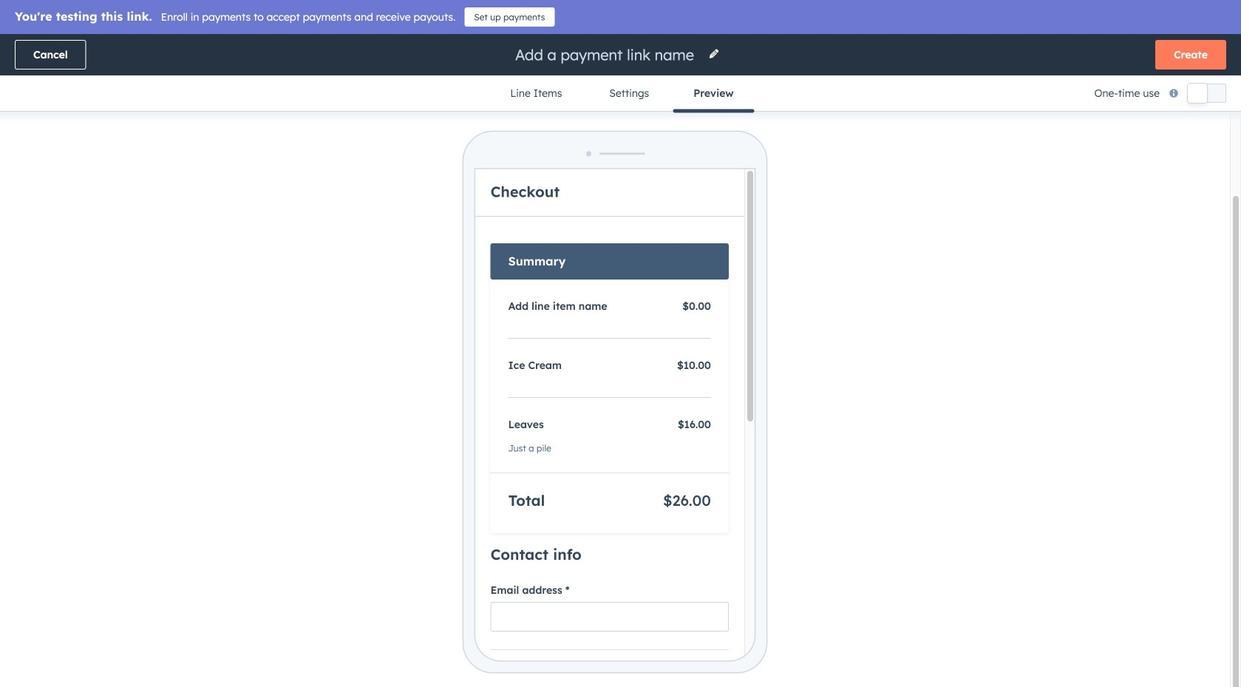 Task type: describe. For each thing, give the bounding box(es) containing it.
pagination navigation
[[502, 291, 636, 311]]

navigation inside "page section" element
[[487, 75, 755, 113]]

5 column header from the left
[[1088, 186, 1206, 219]]

2 column header from the left
[[232, 186, 349, 219]]

Search search field
[[36, 141, 331, 171]]



Task type: vqa. For each thing, say whether or not it's contained in the screenshot.
left menu
no



Task type: locate. For each thing, give the bounding box(es) containing it.
column header
[[36, 186, 232, 219], [232, 186, 349, 219], [830, 186, 1014, 219], [1014, 186, 1088, 219], [1088, 186, 1206, 219]]

navigation
[[487, 75, 755, 113]]

page section element
[[0, 34, 1242, 113]]

dialog
[[0, 0, 1242, 687]]

Add a payment link name field
[[514, 45, 700, 65]]

3 column header from the left
[[830, 186, 1014, 219]]

1 column header from the left
[[36, 186, 232, 219]]

4 column header from the left
[[1014, 186, 1088, 219]]



